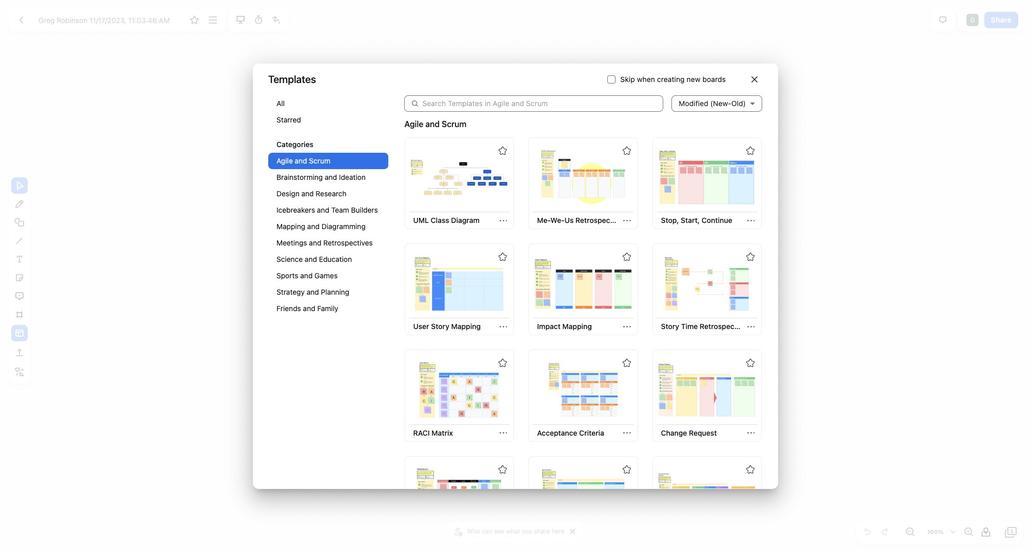 Task type: describe. For each thing, give the bounding box(es) containing it.
card for template risk mitigation element
[[404, 456, 514, 549]]

laser image
[[270, 14, 283, 26]]

more options for me-we-us retrospective image
[[623, 217, 631, 224]]

agile inside status
[[404, 119, 423, 128]]

acceptance
[[537, 429, 577, 437]]

more options for user story mapping image
[[499, 323, 507, 331]]

star this whiteboard image for raci matrix
[[499, 359, 507, 368]]

zoom out image
[[904, 526, 916, 539]]

mapping inside impact mapping button
[[562, 322, 592, 331]]

story time retrospective
[[661, 322, 747, 331]]

upload pdfs and images image
[[13, 346, 26, 359]]

present image
[[234, 14, 247, 26]]

uml class diagram button
[[409, 212, 484, 229]]

more options for uml class diagram image
[[499, 217, 507, 224]]

share
[[534, 528, 550, 536]]

timer image
[[252, 14, 265, 26]]

agile inside categories element
[[276, 156, 293, 165]]

star this whiteboard image for uml class diagram
[[499, 146, 507, 155]]

starred
[[276, 115, 301, 124]]

thumbnail for user story mapping image
[[410, 255, 508, 312]]

share
[[991, 15, 1012, 24]]

icebreakers
[[276, 205, 315, 214]]

creating
[[657, 75, 685, 83]]

star this whiteboard image for stop, start, continue
[[746, 146, 755, 155]]

science and education
[[276, 255, 352, 263]]

brainstorming
[[276, 173, 323, 181]]

pages image
[[1005, 526, 1017, 539]]

story inside button
[[431, 322, 449, 331]]

(new-
[[710, 99, 731, 107]]

time
[[681, 322, 698, 331]]

card for template impact mapping element
[[528, 244, 638, 336]]

thumbnail for acceptance criteria image
[[534, 361, 632, 419]]

modified (new-old) button
[[672, 87, 762, 120]]

acceptance criteria
[[537, 429, 604, 437]]

more options for impact mapping image
[[623, 323, 631, 331]]

uml
[[413, 216, 429, 225]]

can
[[482, 528, 492, 536]]

change request
[[661, 429, 717, 437]]

strategy
[[276, 288, 305, 296]]

who can see what you share here button
[[453, 524, 567, 540]]

class
[[431, 216, 449, 225]]

planning
[[321, 288, 349, 296]]

all
[[276, 99, 285, 107]]

1 vertical spatial retrospective
[[700, 322, 747, 331]]

we-
[[550, 216, 564, 225]]

me-
[[537, 216, 550, 225]]

acceptance criteria button
[[533, 425, 608, 442]]

card for template user story mapping element
[[404, 244, 514, 336]]

skip
[[620, 75, 635, 83]]

continue
[[702, 216, 732, 225]]

change
[[661, 429, 687, 437]]

boards
[[702, 75, 726, 83]]

diagram
[[451, 216, 480, 225]]

you
[[522, 528, 532, 536]]

impact mapping
[[537, 322, 592, 331]]

thumbnail for me-we-us retrospective image
[[534, 149, 632, 206]]

thumbnail for story time retrospective image
[[658, 255, 756, 312]]

comment panel image
[[937, 14, 949, 26]]

icebreakers and team builders
[[276, 205, 378, 214]]

retrospectives
[[323, 238, 373, 247]]

card for template raci matrix element
[[404, 350, 514, 442]]

dashboard image
[[15, 14, 27, 26]]

more tools image
[[13, 366, 26, 378]]

more options for raci matrix image
[[499, 430, 507, 437]]

new
[[687, 75, 700, 83]]

0 vertical spatial retrospective
[[575, 216, 622, 225]]

request
[[689, 429, 717, 437]]

stop,
[[661, 216, 679, 225]]

Document name text field
[[31, 12, 185, 28]]

mapping and diagramming
[[276, 222, 366, 231]]

thumbnail for stop, start, continue image
[[658, 149, 756, 206]]

card for template acceptance criteria element
[[528, 350, 638, 442]]

100 %
[[927, 529, 944, 536]]

card for template prioritized product backlog element
[[652, 456, 762, 549]]

scrum inside categories element
[[309, 156, 330, 165]]

templates image
[[13, 327, 26, 339]]

strategy and planning
[[276, 288, 349, 296]]

stop, start, continue button
[[657, 212, 736, 229]]

star this whiteboard image for change request
[[746, 359, 755, 368]]

games
[[315, 271, 338, 280]]

agile and scrum status
[[404, 118, 467, 130]]

who
[[467, 528, 480, 536]]

what
[[506, 528, 520, 536]]



Task type: vqa. For each thing, say whether or not it's contained in the screenshot.
left application
no



Task type: locate. For each thing, give the bounding box(es) containing it.
star this whiteboard image inside card for template sprint review element
[[622, 466, 631, 474]]

who can see what you share here
[[467, 528, 565, 536]]

thumbnail for uml class diagram image
[[410, 149, 508, 206]]

meetings and retrospectives
[[276, 238, 373, 247]]

0 vertical spatial agile and scrum
[[404, 119, 467, 128]]

2 horizontal spatial mapping
[[562, 322, 592, 331]]

thumbnail for sprint review image
[[534, 468, 632, 525]]

0 horizontal spatial agile and scrum
[[276, 156, 330, 165]]

meetings
[[276, 238, 307, 247]]

raci matrix
[[413, 429, 453, 437]]

1 horizontal spatial story
[[661, 322, 679, 331]]

builders
[[351, 205, 378, 214]]

1 horizontal spatial agile and scrum
[[404, 119, 467, 128]]

here
[[552, 528, 565, 536]]

thumbnail for change request image
[[658, 361, 756, 419]]

design and research
[[276, 189, 346, 198]]

thumbnail for impact mapping image
[[534, 255, 632, 312]]

card for template change request element
[[652, 350, 762, 442]]

agile and scrum element
[[403, 136, 763, 552]]

agile and scrum
[[404, 119, 467, 128], [276, 156, 330, 165]]

mapping inside user story mapping button
[[451, 322, 481, 331]]

star this whiteboard image
[[188, 14, 201, 26], [499, 146, 507, 155], [622, 146, 631, 155], [622, 253, 631, 261], [622, 359, 631, 368], [622, 466, 631, 474]]

see
[[494, 528, 504, 536]]

0 horizontal spatial mapping
[[276, 222, 305, 231]]

friends
[[276, 304, 301, 313]]

team
[[331, 205, 349, 214]]

mapping inside categories element
[[276, 222, 305, 231]]

card for template story time retrospective element
[[652, 244, 762, 336]]

us
[[564, 216, 574, 225]]

retrospective
[[575, 216, 622, 225], [700, 322, 747, 331]]

1 horizontal spatial scrum
[[442, 119, 467, 128]]

card for template stop, start, continue element
[[652, 137, 762, 229]]

modified
[[679, 99, 708, 107]]

%
[[938, 529, 944, 536]]

ideation
[[339, 173, 366, 181]]

start,
[[681, 216, 700, 225]]

me-we-us retrospective
[[537, 216, 622, 225]]

diagramming
[[321, 222, 366, 231]]

sports
[[276, 271, 298, 280]]

1 vertical spatial agile
[[276, 156, 293, 165]]

and
[[425, 119, 440, 128], [295, 156, 307, 165], [325, 173, 337, 181], [301, 189, 314, 198], [317, 205, 329, 214], [307, 222, 320, 231], [309, 238, 321, 247], [305, 255, 317, 263], [300, 271, 313, 280], [307, 288, 319, 296], [303, 304, 315, 313]]

sports and games
[[276, 271, 338, 280]]

when
[[637, 75, 655, 83]]

friends and family
[[276, 304, 338, 313]]

star this whiteboard image inside card for template risk mitigation element
[[499, 466, 507, 474]]

card for template me-we-us retrospective element
[[528, 137, 638, 229]]

brainstorming and ideation
[[276, 173, 366, 181]]

star this whiteboard image for impact mapping
[[622, 253, 631, 261]]

change request button
[[657, 425, 721, 442]]

user story mapping
[[413, 322, 481, 331]]

star this whiteboard image for me-we-us retrospective
[[622, 146, 631, 155]]

story left the time
[[661, 322, 679, 331]]

more options for story time retrospective image
[[747, 323, 755, 331]]

0 horizontal spatial scrum
[[309, 156, 330, 165]]

raci matrix button
[[409, 425, 457, 442]]

Search Templates in Agile and Scrum text field
[[422, 95, 663, 112]]

thumbnail for raci matrix image
[[410, 361, 508, 419]]

matrix
[[432, 429, 453, 437]]

star this whiteboard image inside card for template stop, start, continue element
[[746, 146, 755, 155]]

impact mapping button
[[533, 319, 596, 335]]

0 horizontal spatial story
[[431, 322, 449, 331]]

agile and scrum inside categories element
[[276, 156, 330, 165]]

design
[[276, 189, 299, 198]]

stop, start, continue
[[661, 216, 732, 225]]

thumbnail for risk mitigation image
[[410, 468, 508, 525]]

0 vertical spatial agile
[[404, 119, 423, 128]]

uml class diagram
[[413, 216, 480, 225]]

star this whiteboard image inside card for template user story mapping element
[[499, 253, 507, 261]]

skip when creating new boards
[[620, 75, 726, 83]]

0 vertical spatial scrum
[[442, 119, 467, 128]]

zoom in image
[[962, 526, 975, 539]]

1 horizontal spatial retrospective
[[700, 322, 747, 331]]

family
[[317, 304, 338, 313]]

1 horizontal spatial agile
[[404, 119, 423, 128]]

categories element
[[268, 95, 388, 327]]

education
[[319, 255, 352, 263]]

more options image
[[206, 14, 219, 26]]

star this whiteboard image for acceptance criteria
[[622, 359, 631, 368]]

story time retrospective button
[[657, 319, 747, 335]]

more options for stop, start, continue image
[[747, 217, 755, 224]]

research
[[316, 189, 346, 198]]

1 story from the left
[[431, 322, 449, 331]]

retrospective left more options for me-we-us retrospective image
[[575, 216, 622, 225]]

criteria
[[579, 429, 604, 437]]

and inside status
[[425, 119, 440, 128]]

star this whiteboard image inside card for template prioritized product backlog element
[[746, 466, 755, 474]]

categories
[[276, 140, 313, 148]]

star this whiteboard image inside "card for template me-we-us retrospective" element
[[622, 146, 631, 155]]

templates
[[268, 73, 316, 85]]

old)
[[731, 99, 746, 107]]

story right user
[[431, 322, 449, 331]]

star this whiteboard image inside card for template story time retrospective element
[[746, 253, 755, 261]]

raci
[[413, 429, 430, 437]]

me-we-us retrospective button
[[533, 212, 622, 229]]

scrum
[[442, 119, 467, 128], [309, 156, 330, 165]]

user story mapping button
[[409, 319, 485, 335]]

1 vertical spatial agile and scrum
[[276, 156, 330, 165]]

retrospective left more options for story time retrospective image
[[700, 322, 747, 331]]

more options for change request image
[[747, 430, 755, 437]]

thumbnail for prioritized product backlog image
[[658, 468, 756, 525]]

2 story from the left
[[661, 322, 679, 331]]

100
[[927, 529, 938, 536]]

mapping up meetings
[[276, 222, 305, 231]]

card for template sprint review element
[[528, 456, 638, 549]]

scrum inside status
[[442, 119, 467, 128]]

1 horizontal spatial mapping
[[451, 322, 481, 331]]

story
[[431, 322, 449, 331], [661, 322, 679, 331]]

mapping left more options for user story mapping icon
[[451, 322, 481, 331]]

share button
[[984, 12, 1018, 28]]

mapping right impact
[[562, 322, 592, 331]]

card for template uml class diagram element
[[404, 137, 514, 229]]

mapping
[[276, 222, 305, 231], [451, 322, 481, 331], [562, 322, 592, 331]]

user
[[413, 322, 429, 331]]

star this whiteboard image for story time retrospective
[[746, 253, 755, 261]]

0 horizontal spatial agile
[[276, 156, 293, 165]]

star this whiteboard image inside card for template uml class diagram element
[[499, 146, 507, 155]]

agile
[[404, 119, 423, 128], [276, 156, 293, 165]]

science
[[276, 255, 303, 263]]

star this whiteboard image
[[746, 146, 755, 155], [499, 253, 507, 261], [746, 253, 755, 261], [499, 359, 507, 368], [746, 359, 755, 368], [499, 466, 507, 474], [746, 466, 755, 474]]

more options for acceptance criteria image
[[623, 430, 631, 437]]

0 horizontal spatial retrospective
[[575, 216, 622, 225]]

star this whiteboard image for user story mapping
[[499, 253, 507, 261]]

1 vertical spatial scrum
[[309, 156, 330, 165]]

story inside button
[[661, 322, 679, 331]]

modified (new-old)
[[679, 99, 746, 107]]

impact
[[537, 322, 560, 331]]



